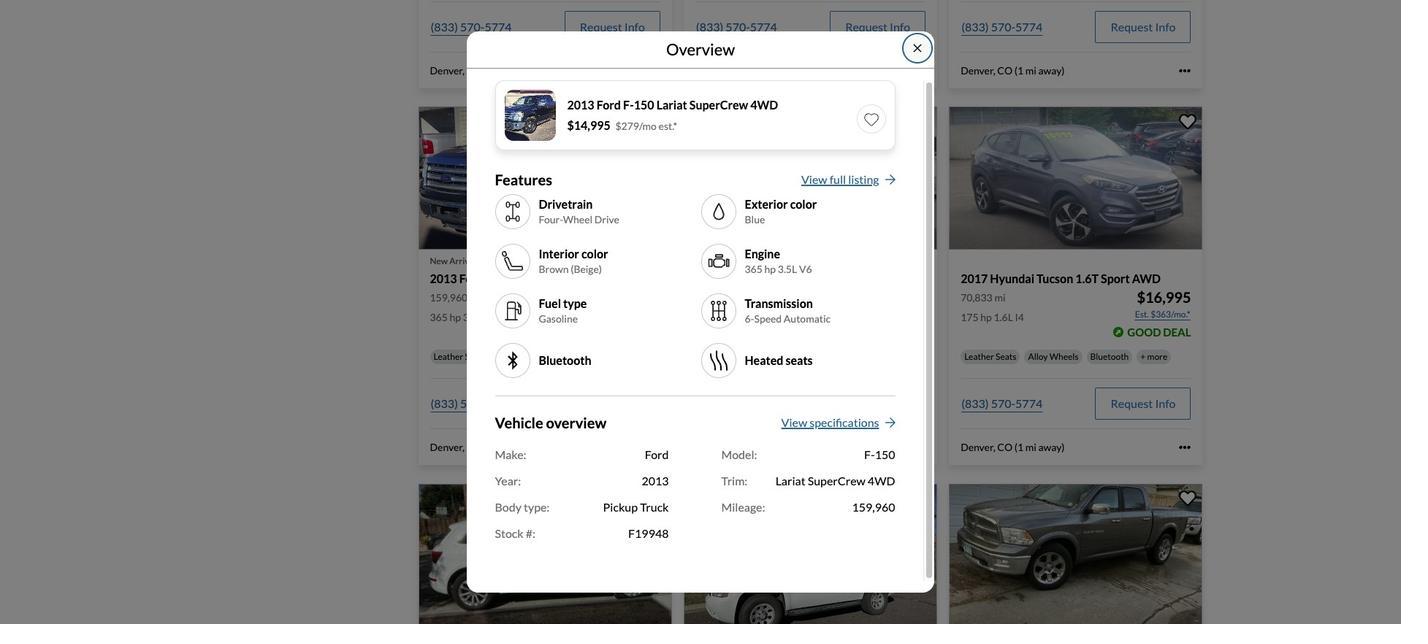Task type: locate. For each thing, give the bounding box(es) containing it.
2013 up truck
[[642, 474, 669, 488]]

150 up fuel type image at the left
[[497, 272, 517, 285]]

0 horizontal spatial 159,960
[[430, 291, 468, 304]]

2 vertical spatial 2013
[[642, 474, 669, 488]]

view left full
[[801, 173, 827, 186]]

2013 ford f-150 lariat supercrew 4wd image
[[504, 90, 556, 141]]

2 leather from the left
[[699, 351, 729, 362]]

1 horizontal spatial lariat
[[657, 98, 687, 112]]

est. left $171/mo.*
[[870, 309, 884, 320]]

1 horizontal spatial ellipsis h image
[[914, 442, 926, 454]]

hp inside 70,833 mi 175 hp 1.6l i4
[[981, 311, 992, 324]]

1 horizontal spatial supercrew
[[690, 98, 748, 112]]

1 vertical spatial ellipsis h image
[[914, 442, 926, 454]]

1 vertical spatial 3.5l
[[463, 311, 482, 324]]

1 horizontal spatial 150
[[634, 98, 654, 112]]

ford
[[597, 98, 621, 112], [459, 272, 484, 285], [645, 448, 669, 462]]

exterior
[[745, 197, 788, 211]]

good up +
[[1128, 326, 1161, 339]]

pickup
[[603, 501, 638, 514]]

2013 inside 2013 ford f-150 lariat supercrew 4wd $14,995 $279/mo est.*
[[567, 98, 594, 112]]

3.5l left fuel type image at the left
[[463, 311, 482, 324]]

150 down arrow right image
[[875, 448, 895, 462]]

f- inside 2013 ford f-150 lariat supercrew 4wd $14,995 $279/mo est.*
[[623, 98, 634, 112]]

150 inside 2013 ford f-150 lariat supercrew 4wd $14,995 $279/mo est.*
[[634, 98, 654, 112]]

good
[[862, 326, 896, 339], [1128, 326, 1161, 339]]

good down est. $171/mo.* button
[[862, 326, 896, 339]]

ford up "$14,995"
[[597, 98, 621, 112]]

2 horizontal spatial ford
[[645, 448, 669, 462]]

1 horizontal spatial 365
[[745, 263, 763, 276]]

ellipsis h image up 2013 ford f-150 lariat supercrew 4wd $14,995 $279/mo est.*
[[649, 65, 660, 77]]

hp for 2017 hyundai tucson 1.6t sport awd
[[981, 311, 992, 324]]

1 horizontal spatial 2013
[[567, 98, 594, 112]]

2 horizontal spatial leather seats
[[964, 351, 1017, 362]]

1 awd from the left
[[804, 272, 832, 285]]

awd up automatic
[[804, 272, 832, 285]]

0 horizontal spatial 3.5l
[[463, 311, 482, 324]]

denver,
[[430, 64, 465, 77], [695, 64, 730, 77], [961, 64, 996, 77], [430, 441, 465, 454], [695, 441, 730, 454], [961, 441, 996, 454]]

automatic
[[784, 313, 831, 325]]

1 vertical spatial 2013
[[430, 272, 457, 285]]

i4 right 2.3l
[[750, 311, 759, 324]]

white 2011 chevrolet tahoe special service 4wd suv / crossover four-wheel drive 6-speed automatic image
[[684, 484, 937, 625]]

leather down 159,960 mi 365 hp 3.5l v6
[[434, 351, 463, 362]]

color up the (beige) at left top
[[582, 247, 608, 261]]

160,597
[[695, 291, 733, 304]]

i4 inside 70,833 mi 175 hp 1.6l i4
[[1015, 311, 1024, 324]]

heated for heated seats
[[745, 354, 783, 368]]

0 horizontal spatial ellipsis h image
[[649, 65, 660, 77]]

seats left bluetooth image
[[465, 351, 486, 362]]

0 horizontal spatial i4
[[750, 311, 759, 324]]

white 2013 audi q5 2.0t quattro premium plus awd suv / crossover all-wheel drive 8-speed automatic image
[[418, 484, 672, 625]]

v6 right rdx
[[799, 263, 812, 276]]

seats down 'gasoline'
[[578, 351, 599, 362]]

seats right heated seats icon
[[730, 351, 751, 362]]

0 horizontal spatial 2013
[[430, 272, 457, 285]]

bluetooth down fuel type image at the left
[[497, 351, 536, 362]]

1 vertical spatial 150
[[497, 272, 517, 285]]

bluetooth down 'gasoline'
[[539, 354, 591, 368]]

2 horizontal spatial f-
[[864, 448, 875, 462]]

3.5l inside 159,960 mi 365 hp 3.5l v6
[[463, 311, 482, 324]]

0 vertical spatial f-
[[623, 98, 634, 112]]

leather seats for $16,995
[[964, 351, 1017, 362]]

159,960
[[430, 291, 468, 304], [852, 501, 895, 514]]

mi inside 159,960 mi 365 hp 3.5l v6
[[470, 291, 481, 304]]

view specifications link
[[781, 414, 895, 438]]

f- left interior color image
[[486, 272, 497, 285]]

deal
[[898, 326, 926, 339], [1163, 326, 1191, 339]]

heated left seats
[[745, 354, 783, 368]]

0 horizontal spatial ford
[[459, 272, 484, 285]]

tucson
[[1037, 272, 1073, 285]]

wheels
[[1050, 351, 1079, 362]]

hp inside the 160,597 mi 240 hp 2.3l i4
[[715, 311, 727, 324]]

0 horizontal spatial good
[[862, 326, 896, 339]]

365 down the engine
[[745, 263, 763, 276]]

i4 right 1.6l
[[1015, 311, 1024, 324]]

1 good from the left
[[862, 326, 896, 339]]

leather down 240
[[699, 351, 729, 362]]

est. for $16,995
[[1135, 309, 1149, 320]]

1 vertical spatial lariat
[[519, 272, 550, 285]]

150 up $279/mo at the top left of page
[[634, 98, 654, 112]]

f-
[[623, 98, 634, 112], [486, 272, 497, 285], [864, 448, 875, 462]]

0 horizontal spatial est.
[[870, 309, 884, 320]]

v6 inside engine 365 hp 3.5l v6
[[799, 263, 812, 276]]

0 vertical spatial view
[[801, 173, 827, 186]]

1 vertical spatial view
[[781, 416, 807, 430]]

ellipsis h image right the f-150
[[914, 442, 926, 454]]

lariat up fuel
[[519, 272, 550, 285]]

seats left the alloy
[[996, 351, 1017, 362]]

i4 for $7,995
[[750, 311, 759, 324]]

transmission
[[745, 297, 813, 310]]

pickup truck
[[603, 501, 669, 514]]

1 horizontal spatial est.
[[1135, 309, 1149, 320]]

1 vertical spatial v6
[[484, 311, 497, 324]]

leather seats down 159,960 mi 365 hp 3.5l v6
[[434, 351, 486, 362]]

bluetooth left +
[[1090, 351, 1129, 362]]

v6 left fuel type image at the left
[[484, 311, 497, 324]]

lariat up est.*
[[657, 98, 687, 112]]

seats for 2010 acura rdx sh-awd
[[730, 351, 751, 362]]

2 vertical spatial 4wd
[[868, 474, 895, 488]]

1 vertical spatial f-
[[486, 272, 497, 285]]

2013 up "$14,995"
[[567, 98, 594, 112]]

0 horizontal spatial f-
[[486, 272, 497, 285]]

0 horizontal spatial deal
[[898, 326, 926, 339]]

color right exterior
[[790, 197, 817, 211]]

0 vertical spatial color
[[790, 197, 817, 211]]

color inside interior color brown (beige)
[[582, 247, 608, 261]]

hp right 240
[[715, 311, 727, 324]]

2 vertical spatial supercrew
[[808, 474, 866, 488]]

request info button
[[565, 11, 660, 43], [830, 11, 926, 43], [1096, 11, 1191, 43], [565, 388, 660, 420], [830, 388, 926, 420], [1096, 388, 1191, 420]]

1 i4 from the left
[[750, 311, 759, 324]]

color inside exterior color blue
[[790, 197, 817, 211]]

gray 2010 acura rdx sh-awd suv / crossover all-wheel drive 5-speed automatic image
[[684, 107, 937, 250]]

1 vertical spatial 365
[[430, 311, 448, 324]]

0 horizontal spatial v6
[[484, 311, 497, 324]]

view
[[801, 173, 827, 186], [781, 416, 807, 430]]

ellipsis h image
[[914, 65, 926, 77], [1180, 65, 1191, 77], [649, 442, 660, 454], [1180, 442, 1191, 454]]

view full listing
[[801, 173, 879, 186]]

lariat
[[657, 98, 687, 112], [519, 272, 550, 285], [776, 474, 806, 488]]

stock #:
[[495, 527, 536, 541]]

arrow right image
[[885, 417, 895, 429]]

0 vertical spatial supercrew
[[690, 98, 748, 112]]

deal down $363/mo.*
[[1163, 326, 1191, 339]]

est. inside $7,995 est. $171/mo.* good deal
[[870, 309, 884, 320]]

f- down specifications
[[864, 448, 875, 462]]

good inside $7,995 est. $171/mo.* good deal
[[862, 326, 896, 339]]

2 horizontal spatial 2013
[[642, 474, 669, 488]]

est. inside $16,995 est. $363/mo.*
[[1135, 309, 1149, 320]]

70,833 mi 175 hp 1.6l i4
[[961, 291, 1024, 324]]

0 vertical spatial v6
[[799, 263, 812, 276]]

1 horizontal spatial heated
[[745, 354, 783, 368]]

0 vertical spatial ford
[[597, 98, 621, 112]]

1 horizontal spatial f-
[[623, 98, 634, 112]]

0 vertical spatial 2013
[[567, 98, 594, 112]]

(833) 570-5774
[[431, 20, 512, 33], [696, 20, 777, 33], [962, 20, 1043, 33], [431, 397, 512, 411], [696, 397, 777, 411], [962, 397, 1043, 411]]

leather seats down 2.3l
[[699, 351, 751, 362]]

1 horizontal spatial awd
[[1132, 272, 1161, 285]]

overview
[[666, 39, 735, 59]]

features
[[495, 171, 552, 189]]

1 horizontal spatial leather
[[699, 351, 729, 362]]

365 inside engine 365 hp 3.5l v6
[[745, 263, 763, 276]]

view specifications
[[781, 416, 879, 430]]

supercrew down the f-150
[[808, 474, 866, 488]]

deal down $171/mo.*
[[898, 326, 926, 339]]

2 leather seats from the left
[[699, 351, 751, 362]]

2 horizontal spatial bluetooth
[[1090, 351, 1129, 362]]

request
[[580, 20, 622, 33], [845, 20, 888, 33], [1111, 20, 1153, 33], [580, 397, 622, 411], [845, 397, 888, 411], [1111, 397, 1153, 411]]

0 vertical spatial 3.5l
[[778, 263, 797, 276]]

(833) 570-5774 button
[[430, 11, 513, 43], [695, 11, 778, 43], [961, 11, 1043, 43], [430, 388, 513, 420], [695, 388, 778, 420], [961, 388, 1043, 420]]

1 seats from the left
[[465, 351, 486, 362]]

0 horizontal spatial leather seats
[[434, 351, 486, 362]]

lariat right trim:
[[776, 474, 806, 488]]

159,960 down new
[[430, 291, 468, 304]]

drivetrain four-wheel drive
[[539, 197, 619, 226]]

0 vertical spatial 365
[[745, 263, 763, 276]]

engine 365 hp 3.5l v6
[[745, 247, 812, 276]]

0 horizontal spatial lariat
[[519, 272, 550, 285]]

heated seats image
[[707, 349, 730, 373]]

1 horizontal spatial color
[[790, 197, 817, 211]]

2 horizontal spatial leather
[[964, 351, 994, 362]]

heated down 'gasoline'
[[548, 351, 576, 362]]

2 vertical spatial ford
[[645, 448, 669, 462]]

awd up $16,995
[[1132, 272, 1161, 285]]

hp
[[765, 263, 776, 276], [450, 311, 461, 324], [715, 311, 727, 324], [981, 311, 992, 324]]

+ more
[[1141, 351, 1168, 362]]

365 down new
[[430, 311, 448, 324]]

2013 inside new arrival 2013 ford f-150 lariat supercrew 4wd
[[430, 272, 457, 285]]

blue 2013 ford f-150 lariat supercrew 4wd pickup truck four-wheel drive 6-speed automatic image
[[418, 107, 672, 250]]

sunroof/moonroof
[[763, 351, 836, 362]]

hp right 175
[[981, 311, 992, 324]]

0 horizontal spatial 150
[[497, 272, 517, 285]]

awd
[[804, 272, 832, 285], [1132, 272, 1161, 285]]

3 leather from the left
[[964, 351, 994, 362]]

159,960 inside 159,960 mi 365 hp 3.5l v6
[[430, 291, 468, 304]]

i4
[[750, 311, 759, 324], [1015, 311, 1024, 324]]

0 vertical spatial 159,960
[[430, 291, 468, 304]]

est. up the "good deal"
[[1135, 309, 1149, 320]]

make:
[[495, 448, 527, 462]]

seats for 2013 ford f-150 lariat supercrew 4wd
[[465, 351, 486, 362]]

1 vertical spatial supercrew
[[552, 272, 611, 285]]

4wd
[[750, 98, 778, 112], [613, 272, 641, 285], [868, 474, 895, 488]]

ford up truck
[[645, 448, 669, 462]]

ford down arrival
[[459, 272, 484, 285]]

4 seats from the left
[[996, 351, 1017, 362]]

3.5l inside engine 365 hp 3.5l v6
[[778, 263, 797, 276]]

2 vertical spatial lariat
[[776, 474, 806, 488]]

$363/mo.*
[[1151, 309, 1190, 320]]

body type:
[[495, 501, 550, 514]]

supercrew down 'overview'
[[690, 98, 748, 112]]

$171/mo.*
[[885, 309, 925, 320]]

ellipsis h image
[[649, 65, 660, 77], [914, 442, 926, 454]]

hyundai
[[990, 272, 1035, 285]]

heated inside overview dialog
[[745, 354, 783, 368]]

seats
[[786, 354, 813, 368]]

wheel
[[563, 214, 593, 226]]

0 horizontal spatial color
[[582, 247, 608, 261]]

175
[[961, 311, 979, 324]]

away)
[[508, 64, 534, 77], [773, 64, 799, 77], [1039, 64, 1065, 77], [508, 441, 534, 454], [773, 441, 799, 454], [1039, 441, 1065, 454]]

2017
[[961, 272, 988, 285]]

f- inside new arrival 2013 ford f-150 lariat supercrew 4wd
[[486, 272, 497, 285]]

159,960 down lariat supercrew 4wd
[[852, 501, 895, 514]]

2013 down new
[[430, 272, 457, 285]]

leather
[[434, 351, 463, 362], [699, 351, 729, 362], [964, 351, 994, 362]]

0 vertical spatial 4wd
[[750, 98, 778, 112]]

hp down arrival
[[450, 311, 461, 324]]

1 vertical spatial ford
[[459, 272, 484, 285]]

1 horizontal spatial i4
[[1015, 311, 1024, 324]]

0 horizontal spatial awd
[[804, 272, 832, 285]]

blue 2017 hyundai tucson 1.6t sport awd suv / crossover all-wheel drive 7-speed automatic image
[[949, 107, 1203, 250]]

159,960 inside overview dialog
[[852, 501, 895, 514]]

drive
[[595, 214, 619, 226]]

1 horizontal spatial leather seats
[[699, 351, 751, 362]]

3.5l
[[778, 263, 797, 276], [463, 311, 482, 324]]

2 est. from the left
[[1135, 309, 1149, 320]]

2 i4 from the left
[[1015, 311, 1024, 324]]

hp inside 159,960 mi 365 hp 3.5l v6
[[450, 311, 461, 324]]

supercrew up type
[[552, 272, 611, 285]]

0 horizontal spatial 365
[[430, 311, 448, 324]]

hp for 2010 acura rdx sh-awd
[[715, 311, 727, 324]]

bluetooth inside overview dialog
[[539, 354, 591, 368]]

1 vertical spatial 4wd
[[613, 272, 641, 285]]

truck
[[640, 501, 669, 514]]

2013 for 2013 ford f-150 lariat supercrew 4wd $14,995 $279/mo est.*
[[567, 98, 594, 112]]

mi
[[495, 64, 506, 77], [760, 64, 771, 77], [1026, 64, 1037, 77], [470, 291, 481, 304], [735, 291, 746, 304], [995, 291, 1006, 304], [495, 441, 506, 454], [760, 441, 771, 454], [1026, 441, 1037, 454]]

0 horizontal spatial heated
[[548, 351, 576, 362]]

leather for $16,995
[[964, 351, 994, 362]]

3.5l down the engine
[[778, 263, 797, 276]]

2 horizontal spatial lariat
[[776, 474, 806, 488]]

0 horizontal spatial 4wd
[[613, 272, 641, 285]]

240
[[695, 311, 713, 324]]

0 vertical spatial lariat
[[657, 98, 687, 112]]

3 leather seats from the left
[[964, 351, 1017, 362]]

leather seats down 1.6l
[[964, 351, 1017, 362]]

vehicle
[[495, 414, 543, 432]]

f- up $279/mo at the top left of page
[[623, 98, 634, 112]]

blue
[[745, 214, 765, 226]]

leather down 175
[[964, 351, 994, 362]]

1 est. from the left
[[870, 309, 884, 320]]

1 horizontal spatial ford
[[597, 98, 621, 112]]

transmission 6-speed automatic
[[745, 297, 831, 325]]

supercrew
[[690, 98, 748, 112], [552, 272, 611, 285], [808, 474, 866, 488]]

1 horizontal spatial deal
[[1163, 326, 1191, 339]]

denver, co (1 mi away)
[[430, 64, 534, 77], [695, 64, 799, 77], [961, 64, 1065, 77], [430, 441, 534, 454], [695, 441, 799, 454], [961, 441, 1065, 454]]

1 leather seats from the left
[[434, 351, 486, 362]]

0 horizontal spatial leather
[[434, 351, 463, 362]]

bluetooth
[[497, 351, 536, 362], [1090, 351, 1129, 362], [539, 354, 591, 368]]

hp down the engine
[[765, 263, 776, 276]]

2 horizontal spatial 150
[[875, 448, 895, 462]]

drivetrain image
[[501, 200, 524, 224]]

1 horizontal spatial bluetooth
[[539, 354, 591, 368]]

1 deal from the left
[[898, 326, 926, 339]]

1 horizontal spatial good
[[1128, 326, 1161, 339]]

1 horizontal spatial v6
[[799, 263, 812, 276]]

view left specifications
[[781, 416, 807, 430]]

lariat supercrew 4wd
[[776, 474, 895, 488]]

info
[[624, 20, 645, 33], [890, 20, 910, 33], [1155, 20, 1176, 33], [624, 397, 645, 411], [890, 397, 910, 411], [1155, 397, 1176, 411]]

1 vertical spatial color
[[582, 247, 608, 261]]

stock
[[495, 527, 524, 541]]

i4 inside the 160,597 mi 240 hp 2.3l i4
[[750, 311, 759, 324]]

3 seats from the left
[[730, 351, 751, 362]]

leather seats
[[434, 351, 486, 362], [699, 351, 751, 362], [964, 351, 1017, 362]]

1 horizontal spatial 159,960
[[852, 501, 895, 514]]

0 horizontal spatial bluetooth
[[497, 351, 536, 362]]

bluetooth image
[[501, 349, 524, 373]]

0 vertical spatial 150
[[634, 98, 654, 112]]

#:
[[526, 527, 536, 541]]

1 horizontal spatial 3.5l
[[778, 263, 797, 276]]

1 horizontal spatial 4wd
[[750, 98, 778, 112]]

1 vertical spatial 159,960
[[852, 501, 895, 514]]

0 horizontal spatial supercrew
[[552, 272, 611, 285]]

2 good from the left
[[1128, 326, 1161, 339]]



Task type: describe. For each thing, give the bounding box(es) containing it.
alloy
[[1028, 351, 1048, 362]]

view for features
[[801, 173, 827, 186]]

rdx
[[758, 272, 782, 285]]

transmission image
[[707, 300, 730, 323]]

159,960 for 159,960
[[852, 501, 895, 514]]

leather for $7,995
[[699, 351, 729, 362]]

$7,995
[[880, 289, 926, 306]]

2 deal from the left
[[1163, 326, 1191, 339]]

$16,995 est. $363/mo.*
[[1135, 289, 1191, 320]]

body
[[495, 501, 522, 514]]

mileage:
[[721, 501, 765, 514]]

heated seats
[[548, 351, 599, 362]]

est. for $7,995
[[870, 309, 884, 320]]

2.3l
[[728, 311, 748, 324]]

trim:
[[721, 474, 748, 488]]

f19948
[[628, 527, 669, 541]]

2 awd from the left
[[1132, 272, 1161, 285]]

arrival
[[450, 256, 476, 266]]

+
[[1141, 351, 1146, 362]]

overview
[[546, 414, 607, 432]]

gasoline
[[539, 313, 578, 325]]

overview dialog
[[467, 31, 934, 593]]

i4 for $16,995
[[1015, 311, 1024, 324]]

2017 hyundai tucson 1.6t sport awd
[[961, 272, 1161, 285]]

$279/mo
[[616, 120, 657, 132]]

good deal
[[1128, 326, 1191, 339]]

listing
[[848, 173, 879, 186]]

supercrew inside 2013 ford f-150 lariat supercrew 4wd $14,995 $279/mo est.*
[[690, 98, 748, 112]]

159,960 mi 365 hp 3.5l v6
[[430, 291, 497, 324]]

four-
[[539, 214, 563, 226]]

vehicle overview
[[495, 414, 607, 432]]

fuel type gasoline
[[539, 297, 587, 325]]

160,597 mi 240 hp 2.3l i4
[[695, 291, 759, 324]]

hp for 2013 ford f-150 lariat supercrew 4wd
[[450, 311, 461, 324]]

lariat inside 2013 ford f-150 lariat supercrew 4wd $14,995 $279/mo est.*
[[657, 98, 687, 112]]

2010
[[695, 272, 723, 285]]

engine image
[[707, 250, 730, 273]]

(beige)
[[571, 263, 602, 276]]

2010 acura rdx sh-awd
[[695, 272, 832, 285]]

color for interior color
[[582, 247, 608, 261]]

year:
[[495, 474, 521, 488]]

1.6t
[[1076, 272, 1099, 285]]

fuel type image
[[501, 300, 524, 323]]

150 inside new arrival 2013 ford f-150 lariat supercrew 4wd
[[497, 272, 517, 285]]

$14,995
[[567, 118, 611, 132]]

sh-
[[785, 272, 804, 285]]

2 horizontal spatial 4wd
[[868, 474, 895, 488]]

full
[[830, 173, 846, 186]]

0 vertical spatial ellipsis h image
[[649, 65, 660, 77]]

color for exterior color
[[790, 197, 817, 211]]

159,960 for 159,960 mi 365 hp 3.5l v6
[[430, 291, 468, 304]]

heated seats
[[745, 354, 813, 368]]

365 inside 159,960 mi 365 hp 3.5l v6
[[430, 311, 448, 324]]

mi inside the 160,597 mi 240 hp 2.3l i4
[[735, 291, 746, 304]]

2013 ford f-150 lariat supercrew 4wd $14,995 $279/mo est.*
[[567, 98, 778, 132]]

leather seats for $7,995
[[699, 351, 751, 362]]

more
[[1147, 351, 1168, 362]]

exterior color image
[[707, 200, 730, 224]]

gray 2012 ram 1500 laramie crew cab 4wd pickup truck four-wheel drive 6-speed automatic image
[[949, 484, 1203, 625]]

$16,995
[[1137, 289, 1191, 306]]

heated for heated seats
[[548, 351, 576, 362]]

alloy wheels
[[1028, 351, 1079, 362]]

est.*
[[659, 120, 677, 132]]

lariat inside new arrival 2013 ford f-150 lariat supercrew 4wd
[[519, 272, 550, 285]]

est. $363/mo.* button
[[1134, 308, 1191, 322]]

model:
[[721, 448, 757, 462]]

new arrival 2013 ford f-150 lariat supercrew 4wd
[[430, 256, 641, 285]]

1.6l
[[994, 311, 1013, 324]]

drivetrain
[[539, 197, 593, 211]]

type
[[563, 297, 587, 310]]

close modal overview image
[[912, 42, 923, 54]]

2 vertical spatial 150
[[875, 448, 895, 462]]

engine
[[745, 247, 780, 261]]

ford inside new arrival 2013 ford f-150 lariat supercrew 4wd
[[459, 272, 484, 285]]

type:
[[524, 501, 550, 514]]

1 leather from the left
[[434, 351, 463, 362]]

speed
[[754, 313, 782, 325]]

brown
[[539, 263, 569, 276]]

4wd inside 2013 ford f-150 lariat supercrew 4wd $14,995 $279/mo est.*
[[750, 98, 778, 112]]

v6 inside 159,960 mi 365 hp 3.5l v6
[[484, 311, 497, 324]]

70,833
[[961, 291, 993, 304]]

deal inside $7,995 est. $171/mo.* good deal
[[898, 326, 926, 339]]

interior
[[539, 247, 579, 261]]

acura
[[725, 272, 756, 285]]

sport
[[1101, 272, 1130, 285]]

arrow right image
[[885, 174, 895, 186]]

6-
[[745, 313, 754, 325]]

view full listing link
[[801, 171, 895, 194]]

new
[[430, 256, 448, 266]]

4wd inside new arrival 2013 ford f-150 lariat supercrew 4wd
[[613, 272, 641, 285]]

2013 for 2013
[[642, 474, 669, 488]]

specifications
[[810, 416, 879, 430]]

supercrew inside new arrival 2013 ford f-150 lariat supercrew 4wd
[[552, 272, 611, 285]]

$7,995 est. $171/mo.* good deal
[[862, 289, 926, 339]]

fuel
[[539, 297, 561, 310]]

hp inside engine 365 hp 3.5l v6
[[765, 263, 776, 276]]

interior color image
[[501, 250, 524, 273]]

2 seats from the left
[[578, 351, 599, 362]]

view for vehicle overview
[[781, 416, 807, 430]]

2 vertical spatial f-
[[864, 448, 875, 462]]

seats for 2017 hyundai tucson 1.6t sport awd
[[996, 351, 1017, 362]]

exterior color blue
[[745, 197, 817, 226]]

mi inside 70,833 mi 175 hp 1.6l i4
[[995, 291, 1006, 304]]

ford inside 2013 ford f-150 lariat supercrew 4wd $14,995 $279/mo est.*
[[597, 98, 621, 112]]

interior color brown (beige)
[[539, 247, 608, 276]]

est. $171/mo.* button
[[869, 308, 926, 322]]

f-150
[[864, 448, 895, 462]]

2 horizontal spatial supercrew
[[808, 474, 866, 488]]



Task type: vqa. For each thing, say whether or not it's contained in the screenshot.


